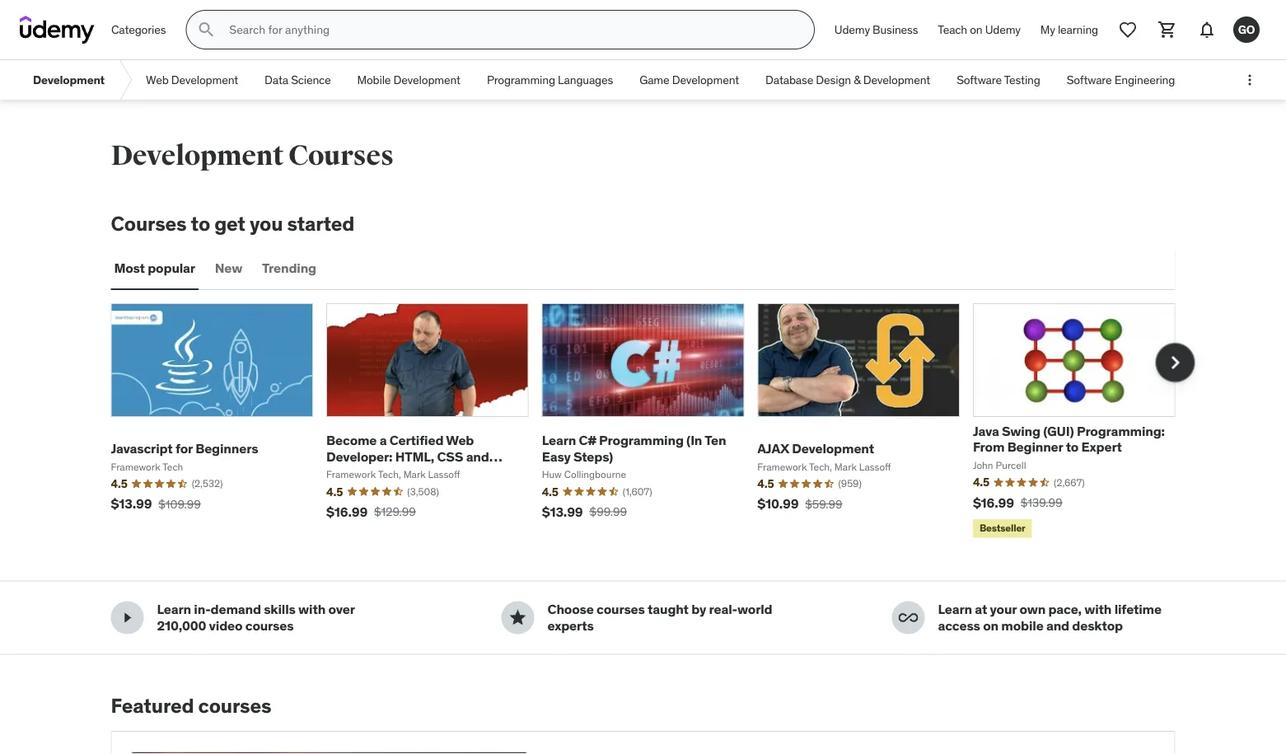 Task type: describe. For each thing, give the bounding box(es) containing it.
with inside learn in-demand skills with over 210,000 video courses
[[298, 601, 326, 618]]

languages
[[558, 72, 613, 87]]

design
[[816, 72, 851, 87]]

video
[[209, 617, 243, 634]]

database
[[766, 72, 814, 87]]

udemy inside the teach on udemy link
[[985, 22, 1021, 37]]

by
[[692, 601, 706, 618]]

development down udemy image
[[33, 72, 105, 87]]

demand
[[211, 601, 261, 618]]

development right game
[[672, 72, 739, 87]]

mobile
[[1002, 617, 1044, 634]]

my learning
[[1041, 22, 1099, 37]]

learn for learn at your own pace, with lifetime access on mobile and desktop
[[938, 601, 972, 618]]

learn for learn c# programming (in ten easy steps)
[[542, 432, 576, 449]]

java
[[973, 423, 999, 440]]

experts
[[548, 617, 594, 634]]

game
[[640, 72, 670, 87]]

medium image for learn at your own pace, with lifetime access on mobile and desktop
[[899, 608, 918, 627]]

engineering
[[1115, 72, 1175, 87]]

categories button
[[101, 10, 176, 49]]

data
[[265, 72, 288, 87]]

lifetime
[[1115, 601, 1162, 618]]

courses to get you started
[[111, 211, 355, 236]]

featured courses
[[111, 693, 271, 718]]

next image
[[1162, 349, 1189, 376]]

courses inside learn in-demand skills with over 210,000 video courses
[[245, 617, 294, 634]]

your
[[990, 601, 1017, 618]]

web development
[[146, 72, 238, 87]]

database design & development
[[766, 72, 931, 87]]

programming:
[[1077, 423, 1165, 440]]

teach on udemy link
[[928, 10, 1031, 49]]

arrow pointing to subcategory menu links image
[[118, 60, 133, 100]]

become a certified web developer: html, css and javascript link
[[326, 432, 502, 480]]

0 vertical spatial programming
[[487, 72, 555, 87]]

0 vertical spatial courses
[[288, 138, 394, 173]]

learn in-demand skills with over 210,000 video courses
[[157, 601, 355, 634]]

easy
[[542, 448, 571, 465]]

access
[[938, 617, 981, 634]]

submit search image
[[196, 20, 216, 40]]

and inside learn at your own pace, with lifetime access on mobile and desktop
[[1047, 617, 1070, 634]]

software for software engineering
[[1067, 72, 1112, 87]]

shopping cart with 0 items image
[[1158, 20, 1178, 40]]

skills
[[264, 601, 296, 618]]

a
[[380, 432, 387, 449]]

&
[[854, 72, 861, 87]]

on inside learn at your own pace, with lifetime access on mobile and desktop
[[983, 617, 999, 634]]

my
[[1041, 22, 1055, 37]]

udemy image
[[20, 16, 95, 44]]

most popular button
[[111, 249, 198, 288]]

data science
[[265, 72, 331, 87]]

my learning link
[[1031, 10, 1108, 49]]

web inside become a certified web developer: html, css and javascript
[[446, 432, 474, 449]]

at
[[975, 601, 987, 618]]

ten
[[705, 432, 726, 449]]

desktop
[[1072, 617, 1123, 634]]

software engineering link
[[1054, 60, 1189, 100]]

new
[[215, 260, 242, 277]]

learning
[[1058, 22, 1099, 37]]

learn c# programming (in ten easy steps) link
[[542, 432, 726, 465]]

choose
[[548, 601, 594, 618]]

game development link
[[626, 60, 753, 100]]

development courses
[[111, 138, 394, 173]]

ajax development link
[[758, 440, 874, 457]]

learn c# programming (in ten easy steps)
[[542, 432, 726, 465]]

trending button
[[259, 249, 320, 288]]

medium image for choose courses taught by real-world experts
[[508, 608, 528, 627]]

game development
[[640, 72, 739, 87]]

teach
[[938, 22, 968, 37]]

software for software testing
[[957, 72, 1002, 87]]

0 vertical spatial web
[[146, 72, 169, 87]]

database design & development link
[[753, 60, 944, 100]]

udemy inside udemy business link
[[835, 22, 870, 37]]

own
[[1020, 601, 1046, 618]]

beginner
[[1008, 439, 1063, 455]]

beginners
[[195, 440, 258, 457]]

choose courses taught by real-world experts
[[548, 601, 773, 634]]

courses for choose courses taught by real-world experts
[[597, 601, 645, 618]]

wishlist image
[[1118, 20, 1138, 40]]

ajax development
[[758, 440, 874, 457]]

javascript
[[111, 440, 173, 457]]

development right mobile
[[394, 72, 461, 87]]

swing
[[1002, 423, 1041, 440]]

steps)
[[574, 448, 613, 465]]

popular
[[148, 260, 195, 277]]

become a certified web developer: html, css and javascript
[[326, 432, 489, 480]]

testing
[[1004, 72, 1041, 87]]

web development link
[[133, 60, 251, 100]]

over
[[328, 601, 355, 618]]

medium image for learn in-demand skills with over 210,000 video courses
[[117, 608, 137, 627]]

(gui)
[[1044, 423, 1074, 440]]

carousel element
[[111, 303, 1195, 541]]

from
[[973, 439, 1005, 455]]

world
[[737, 601, 773, 618]]

learn for learn in-demand skills with over 210,000 video courses
[[157, 601, 191, 618]]

for
[[175, 440, 193, 457]]

mobile
[[357, 72, 391, 87]]

expert
[[1082, 439, 1122, 455]]

development down submit search "image" at the top
[[171, 72, 238, 87]]

programming languages
[[487, 72, 613, 87]]

more subcategory menu links image
[[1242, 72, 1258, 88]]

ajax
[[758, 440, 789, 457]]



Task type: vqa. For each thing, say whether or not it's contained in the screenshot.
the right Create
no



Task type: locate. For each thing, give the bounding box(es) containing it.
real-
[[709, 601, 737, 618]]

css
[[437, 448, 463, 465]]

learn inside learn in-demand skills with over 210,000 video courses
[[157, 601, 191, 618]]

(in
[[687, 432, 702, 449]]

2 horizontal spatial learn
[[938, 601, 972, 618]]

learn left at
[[938, 601, 972, 618]]

0 horizontal spatial courses
[[111, 211, 187, 236]]

programming inside learn c# programming (in ten easy steps)
[[599, 432, 684, 449]]

new button
[[212, 249, 246, 288]]

science
[[291, 72, 331, 87]]

0 horizontal spatial web
[[146, 72, 169, 87]]

started
[[287, 211, 355, 236]]

courses for featured courses
[[198, 693, 271, 718]]

javascript for beginners
[[111, 440, 258, 457]]

1 vertical spatial to
[[1066, 439, 1079, 455]]

learn inside learn c# programming (in ten easy steps)
[[542, 432, 576, 449]]

java swing (gui) programming: from beginner to expert link
[[973, 423, 1165, 455]]

to left the 'get' at left top
[[191, 211, 210, 236]]

learn left c#
[[542, 432, 576, 449]]

taught
[[648, 601, 689, 618]]

courses
[[597, 601, 645, 618], [245, 617, 294, 634], [198, 693, 271, 718]]

1 with from the left
[[298, 601, 326, 618]]

2 udemy from the left
[[985, 22, 1021, 37]]

developer:
[[326, 448, 393, 465]]

pace,
[[1049, 601, 1082, 618]]

programming down the search for anything text box on the top of the page
[[487, 72, 555, 87]]

with left over
[[298, 601, 326, 618]]

medium image left access
[[899, 608, 918, 627]]

learn inside learn at your own pace, with lifetime access on mobile and desktop
[[938, 601, 972, 618]]

to inside java swing (gui) programming: from beginner to expert
[[1066, 439, 1079, 455]]

1 horizontal spatial courses
[[288, 138, 394, 173]]

html,
[[395, 448, 434, 465]]

on left mobile
[[983, 617, 999, 634]]

1 horizontal spatial learn
[[542, 432, 576, 449]]

development
[[33, 72, 105, 87], [171, 72, 238, 87], [394, 72, 461, 87], [672, 72, 739, 87], [863, 72, 931, 87], [111, 138, 283, 173], [792, 440, 874, 457]]

and
[[466, 448, 489, 465], [1047, 617, 1070, 634]]

udemy left my
[[985, 22, 1021, 37]]

Search for anything text field
[[226, 16, 794, 44]]

1 horizontal spatial medium image
[[508, 608, 528, 627]]

0 vertical spatial to
[[191, 211, 210, 236]]

and right own
[[1047, 617, 1070, 634]]

1 software from the left
[[957, 72, 1002, 87]]

learn at your own pace, with lifetime access on mobile and desktop
[[938, 601, 1162, 634]]

2 medium image from the left
[[508, 608, 528, 627]]

and inside become a certified web developer: html, css and javascript
[[466, 448, 489, 465]]

to left expert
[[1066, 439, 1079, 455]]

courses inside choose courses taught by real-world experts
[[597, 601, 645, 618]]

0 horizontal spatial and
[[466, 448, 489, 465]]

medium image
[[117, 608, 137, 627], [508, 608, 528, 627], [899, 608, 918, 627]]

programming left (in
[[599, 432, 684, 449]]

trending
[[262, 260, 316, 277]]

udemy business
[[835, 22, 918, 37]]

0 horizontal spatial on
[[970, 22, 983, 37]]

0 horizontal spatial to
[[191, 211, 210, 236]]

web right arrow pointing to subcategory menu links icon
[[146, 72, 169, 87]]

medium image left experts
[[508, 608, 528, 627]]

1 vertical spatial programming
[[599, 432, 684, 449]]

1 horizontal spatial udemy
[[985, 22, 1021, 37]]

1 vertical spatial courses
[[111, 211, 187, 236]]

javascript
[[326, 464, 390, 480]]

data science link
[[251, 60, 344, 100]]

210,000
[[157, 617, 206, 634]]

courses down video on the left bottom of the page
[[198, 693, 271, 718]]

0 horizontal spatial programming
[[487, 72, 555, 87]]

1 horizontal spatial on
[[983, 617, 999, 634]]

0 horizontal spatial udemy
[[835, 22, 870, 37]]

business
[[873, 22, 918, 37]]

courses left taught
[[597, 601, 645, 618]]

with
[[298, 601, 326, 618], [1085, 601, 1112, 618]]

1 vertical spatial web
[[446, 432, 474, 449]]

mobile development
[[357, 72, 461, 87]]

1 horizontal spatial to
[[1066, 439, 1079, 455]]

1 horizontal spatial and
[[1047, 617, 1070, 634]]

1 horizontal spatial web
[[446, 432, 474, 449]]

software down 'learning'
[[1067, 72, 1112, 87]]

go
[[1238, 22, 1255, 37]]

on
[[970, 22, 983, 37], [983, 617, 999, 634]]

2 with from the left
[[1085, 601, 1112, 618]]

categories
[[111, 22, 166, 37]]

udemy left business
[[835, 22, 870, 37]]

programming
[[487, 72, 555, 87], [599, 432, 684, 449]]

0 vertical spatial on
[[970, 22, 983, 37]]

courses
[[288, 138, 394, 173], [111, 211, 187, 236]]

1 medium image from the left
[[117, 608, 137, 627]]

go link
[[1227, 10, 1267, 49]]

1 horizontal spatial with
[[1085, 601, 1112, 618]]

with right pace,
[[1085, 601, 1112, 618]]

development right &
[[863, 72, 931, 87]]

c#
[[579, 432, 596, 449]]

web right certified
[[446, 432, 474, 449]]

0 horizontal spatial medium image
[[117, 608, 137, 627]]

0 vertical spatial and
[[466, 448, 489, 465]]

2 software from the left
[[1067, 72, 1112, 87]]

0 horizontal spatial software
[[957, 72, 1002, 87]]

development inside the carousel element
[[792, 440, 874, 457]]

javascript for beginners link
[[111, 440, 258, 457]]

software testing link
[[944, 60, 1054, 100]]

and right css
[[466, 448, 489, 465]]

with inside learn at your own pace, with lifetime access on mobile and desktop
[[1085, 601, 1112, 618]]

2 horizontal spatial medium image
[[899, 608, 918, 627]]

on right teach
[[970, 22, 983, 37]]

0 horizontal spatial with
[[298, 601, 326, 618]]

to
[[191, 211, 210, 236], [1066, 439, 1079, 455]]

most popular
[[114, 260, 195, 277]]

web
[[146, 72, 169, 87], [446, 432, 474, 449]]

become
[[326, 432, 377, 449]]

1 horizontal spatial software
[[1067, 72, 1112, 87]]

teach on udemy
[[938, 22, 1021, 37]]

software left testing
[[957, 72, 1002, 87]]

certified
[[390, 432, 444, 449]]

notifications image
[[1197, 20, 1217, 40]]

you
[[250, 211, 283, 236]]

development up the 'get' at left top
[[111, 138, 283, 173]]

learn
[[542, 432, 576, 449], [157, 601, 191, 618], [938, 601, 972, 618]]

0 horizontal spatial learn
[[157, 601, 191, 618]]

courses right video on the left bottom of the page
[[245, 617, 294, 634]]

1 vertical spatial on
[[983, 617, 999, 634]]

1 vertical spatial and
[[1047, 617, 1070, 634]]

development right ajax
[[792, 440, 874, 457]]

most
[[114, 260, 145, 277]]

software
[[957, 72, 1002, 87], [1067, 72, 1112, 87]]

learn left in-
[[157, 601, 191, 618]]

courses up most popular
[[111, 211, 187, 236]]

medium image left 210,000
[[117, 608, 137, 627]]

1 horizontal spatial programming
[[599, 432, 684, 449]]

courses up started
[[288, 138, 394, 173]]

udemy business link
[[825, 10, 928, 49]]

featured
[[111, 693, 194, 718]]

1 udemy from the left
[[835, 22, 870, 37]]

3 medium image from the left
[[899, 608, 918, 627]]

mobile development link
[[344, 60, 474, 100]]

software testing
[[957, 72, 1041, 87]]

get
[[214, 211, 245, 236]]

java swing (gui) programming: from beginner to expert
[[973, 423, 1165, 455]]



